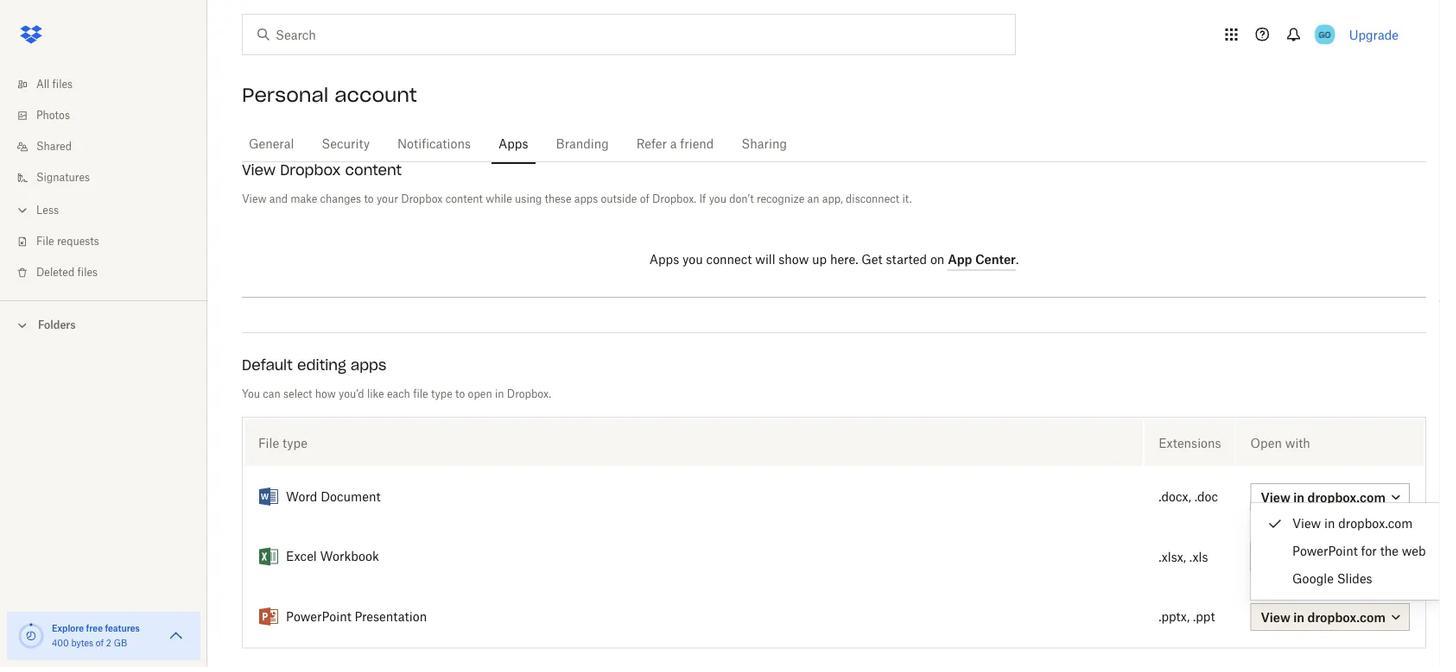 Task type: describe. For each thing, give the bounding box(es) containing it.
branding tab
[[549, 124, 616, 165]]

upgrade link
[[1349, 27, 1399, 42]]

signatures
[[36, 173, 90, 183]]

default editing apps
[[242, 357, 386, 375]]

1 vertical spatial apps
[[351, 357, 386, 375]]

if
[[699, 195, 706, 205]]

1 horizontal spatial dropbox
[[401, 195, 443, 205]]

file for file requests
[[36, 237, 54, 247]]

0 horizontal spatial to
[[364, 195, 374, 205]]

center
[[975, 252, 1016, 267]]

view in dropbox.com inside view in dropbox.com radio item
[[1292, 518, 1413, 530]]

can
[[263, 390, 281, 400]]

show
[[779, 254, 809, 267]]

view in dropbox.com inside view in dropbox.com popup button
[[1261, 611, 1386, 625]]

2
[[106, 640, 111, 649]]

files for all files
[[52, 79, 73, 90]]

1 vertical spatial content
[[446, 195, 483, 205]]

account
[[335, 83, 417, 107]]

how
[[315, 390, 336, 400]]

and
[[269, 195, 288, 205]]

you'd
[[339, 390, 364, 400]]

dropbox.com inside radio item
[[1338, 518, 1413, 530]]

presentation
[[355, 612, 427, 624]]

file type
[[258, 436, 307, 451]]

friend
[[680, 138, 714, 150]]

tab list containing general
[[242, 121, 1426, 165]]

folders button
[[0, 312, 207, 337]]

branding
[[556, 138, 609, 150]]

.xls
[[1190, 552, 1208, 564]]

general
[[249, 138, 294, 150]]

sharing
[[742, 138, 787, 150]]

connect
[[706, 254, 752, 267]]

excel workbook
[[286, 552, 379, 564]]

refer
[[636, 138, 667, 150]]

open
[[1251, 436, 1282, 451]]

bytes
[[71, 640, 93, 649]]

file requests
[[36, 237, 99, 247]]

.xlsx,
[[1159, 552, 1186, 564]]

0 horizontal spatial dropbox.
[[507, 390, 551, 400]]

0 vertical spatial type
[[431, 390, 453, 400]]

on
[[930, 254, 945, 267]]

powerpoint for powerpoint for the web
[[1292, 546, 1358, 558]]

refer a friend tab
[[630, 124, 721, 165]]

it.
[[902, 195, 912, 205]]

select
[[283, 390, 312, 400]]

workbook
[[320, 552, 379, 564]]

apps for apps
[[498, 138, 528, 150]]

while
[[486, 195, 512, 205]]

file requests link
[[14, 226, 207, 257]]

you
[[242, 390, 260, 400]]

like
[[367, 390, 384, 400]]

general tab
[[242, 124, 301, 165]]

each
[[387, 390, 410, 400]]

template stateless image for word document
[[258, 488, 279, 508]]

started
[[886, 254, 927, 267]]

template stateless image
[[258, 548, 279, 568]]

gb
[[114, 640, 127, 649]]

you inside apps you connect will show up here. get started on app center .
[[683, 254, 703, 267]]

refer a friend
[[636, 138, 714, 150]]

signatures link
[[14, 162, 207, 194]]

all files link
[[14, 69, 207, 100]]

.docx,
[[1159, 492, 1191, 504]]

.pptx, .ppt
[[1159, 612, 1215, 624]]

in inside view in dropbox.com radio item
[[1324, 518, 1335, 530]]

file for file type
[[258, 436, 279, 451]]

.docx, .doc
[[1159, 492, 1218, 504]]

a
[[670, 138, 677, 150]]

files for deleted files
[[77, 268, 98, 278]]

view and make changes to your dropbox content while using these apps outside of dropbox. if you don't recognize an app, disconnect it.
[[242, 195, 912, 205]]

1 vertical spatial to
[[455, 390, 465, 400]]

0 vertical spatial dropbox.
[[652, 195, 697, 205]]

powerpoint for the web
[[1292, 546, 1426, 558]]

photos
[[36, 111, 70, 121]]

google slides
[[1292, 574, 1373, 586]]

requests
[[57, 237, 99, 247]]

security
[[322, 138, 370, 150]]

editing
[[297, 357, 346, 375]]

shared link
[[14, 131, 207, 162]]

photos link
[[14, 100, 207, 131]]

changes
[[320, 195, 361, 205]]

make
[[291, 195, 317, 205]]

apps for apps you connect will show up here. get started on app center .
[[649, 254, 679, 267]]

apps tab
[[492, 124, 535, 165]]

open
[[468, 390, 492, 400]]

0 horizontal spatial content
[[345, 162, 402, 179]]

powerpoint presentation
[[286, 612, 427, 624]]

view dropbox content
[[242, 162, 402, 179]]



Task type: vqa. For each thing, say whether or not it's contained in the screenshot.
Posters associated with Movie Posters
no



Task type: locate. For each thing, give the bounding box(es) containing it.
.doc
[[1195, 492, 1218, 504]]

dropbox. right "open"
[[507, 390, 551, 400]]

explore
[[52, 623, 84, 634]]

recognize
[[757, 195, 805, 205]]

these
[[545, 195, 572, 205]]

.ppt
[[1193, 612, 1215, 624]]

list containing all files
[[0, 59, 207, 301]]

file down can
[[258, 436, 279, 451]]

folders
[[38, 319, 76, 332]]

0 horizontal spatial apps
[[351, 357, 386, 375]]

template stateless image for powerpoint presentation
[[258, 608, 279, 629]]

free
[[86, 623, 103, 634]]

1 vertical spatial apps
[[649, 254, 679, 267]]

1 vertical spatial you
[[683, 254, 703, 267]]

view inside radio item
[[1292, 518, 1321, 530]]

less
[[36, 206, 59, 216]]

outside
[[601, 195, 637, 205]]

view right .ppt
[[1261, 611, 1291, 625]]

1 vertical spatial dropbox
[[401, 195, 443, 205]]

0 horizontal spatial file
[[36, 237, 54, 247]]

1 vertical spatial powerpoint
[[286, 612, 351, 624]]

0 vertical spatial of
[[640, 195, 649, 205]]

sharing tab
[[735, 124, 794, 165]]

in up powerpoint for the web
[[1324, 518, 1335, 530]]

0 vertical spatial file
[[36, 237, 54, 247]]

file inside list
[[36, 237, 54, 247]]

1 vertical spatial of
[[96, 640, 104, 649]]

files
[[52, 79, 73, 90], [77, 268, 98, 278]]

view in dropbox.com button
[[1251, 604, 1410, 632]]

files inside 'link'
[[52, 79, 73, 90]]

file
[[36, 237, 54, 247], [258, 436, 279, 451]]

0 vertical spatial apps
[[498, 138, 528, 150]]

with
[[1285, 436, 1311, 451]]

0 vertical spatial dropbox.com
[[1338, 518, 1413, 530]]

view left and at the top left
[[242, 195, 267, 205]]

0 horizontal spatial apps
[[498, 138, 528, 150]]

dropbox.com inside popup button
[[1308, 611, 1386, 625]]

view in dropbox.com radio item
[[1251, 511, 1440, 538]]

0 horizontal spatial you
[[683, 254, 703, 267]]

of
[[640, 195, 649, 205], [96, 640, 104, 649]]

apps up while
[[498, 138, 528, 150]]

.
[[1016, 254, 1019, 267]]

powerpoint up google slides
[[1292, 546, 1358, 558]]

apps right the these
[[574, 195, 598, 205]]

0 vertical spatial template stateless image
[[258, 488, 279, 508]]

powerpoint for powerpoint presentation
[[286, 612, 351, 624]]

deleted files
[[36, 268, 98, 278]]

notifications tab
[[391, 124, 478, 165]]

template stateless image left word
[[258, 488, 279, 508]]

2 template stateless image from the top
[[258, 608, 279, 629]]

you can select how you'd like each file type to open in dropbox.
[[242, 390, 551, 400]]

notifications
[[397, 138, 471, 150]]

apps you connect will show up here. get started on app center .
[[649, 252, 1019, 267]]

content
[[345, 162, 402, 179], [446, 195, 483, 205]]

personal
[[242, 83, 329, 107]]

apps
[[498, 138, 528, 150], [649, 254, 679, 267]]

content up your
[[345, 162, 402, 179]]

dropbox
[[280, 162, 341, 179], [401, 195, 443, 205]]

file down less
[[36, 237, 54, 247]]

0 vertical spatial to
[[364, 195, 374, 205]]

will
[[755, 254, 775, 267]]

1 horizontal spatial of
[[640, 195, 649, 205]]

content left while
[[446, 195, 483, 205]]

an
[[807, 195, 819, 205]]

1 template stateless image from the top
[[258, 488, 279, 508]]

type
[[431, 390, 453, 400], [282, 436, 307, 451]]

files right 'all'
[[52, 79, 73, 90]]

word document
[[286, 492, 381, 504]]

powerpoint down excel workbook
[[286, 612, 351, 624]]

template stateless image down template stateless icon
[[258, 608, 279, 629]]

apps inside apps you connect will show up here. get started on app center .
[[649, 254, 679, 267]]

using
[[515, 195, 542, 205]]

1 horizontal spatial apps
[[574, 195, 598, 205]]

view in dropbox.com down google slides
[[1261, 611, 1386, 625]]

0 horizontal spatial dropbox
[[280, 162, 341, 179]]

1 horizontal spatial in
[[1294, 611, 1305, 625]]

app center link
[[948, 252, 1016, 271]]

list
[[0, 59, 207, 301]]

deleted files link
[[14, 257, 207, 289]]

up
[[812, 254, 827, 267]]

dropbox image
[[14, 17, 48, 52]]

1 horizontal spatial dropbox.
[[652, 195, 697, 205]]

dropbox.com up 'for'
[[1338, 518, 1413, 530]]

dropbox up make
[[280, 162, 341, 179]]

0 horizontal spatial powerpoint
[[286, 612, 351, 624]]

1 vertical spatial type
[[282, 436, 307, 451]]

you right if at the top left of page
[[709, 195, 727, 205]]

0 vertical spatial content
[[345, 162, 402, 179]]

0 horizontal spatial in
[[495, 390, 504, 400]]

1 vertical spatial in
[[1324, 518, 1335, 530]]

apps up like
[[351, 357, 386, 375]]

personal account
[[242, 83, 417, 107]]

default
[[242, 357, 293, 375]]

security tab
[[315, 124, 377, 165]]

dropbox.com down slides
[[1308, 611, 1386, 625]]

0 vertical spatial apps
[[574, 195, 598, 205]]

all
[[36, 79, 50, 90]]

open with
[[1251, 436, 1311, 451]]

1 horizontal spatial files
[[77, 268, 98, 278]]

.xlsx, .xls
[[1159, 552, 1208, 564]]

in
[[495, 390, 504, 400], [1324, 518, 1335, 530], [1294, 611, 1305, 625]]

1 vertical spatial files
[[77, 268, 98, 278]]

get
[[862, 254, 883, 267]]

1 vertical spatial dropbox.com
[[1308, 611, 1386, 625]]

0 vertical spatial files
[[52, 79, 73, 90]]

type down select on the bottom
[[282, 436, 307, 451]]

0 vertical spatial powerpoint
[[1292, 546, 1358, 558]]

1 horizontal spatial content
[[446, 195, 483, 205]]

all files
[[36, 79, 73, 90]]

to
[[364, 195, 374, 205], [455, 390, 465, 400]]

dropbox.
[[652, 195, 697, 205], [507, 390, 551, 400]]

files right deleted
[[77, 268, 98, 278]]

app
[[948, 252, 972, 267]]

of left 2
[[96, 640, 104, 649]]

view inside popup button
[[1261, 611, 1291, 625]]

of inside explore free features 400 bytes of 2 gb
[[96, 640, 104, 649]]

0 vertical spatial view in dropbox.com
[[1292, 518, 1413, 530]]

to left "open"
[[455, 390, 465, 400]]

extensions
[[1159, 436, 1221, 451]]

template stateless image
[[258, 488, 279, 508], [258, 608, 279, 629]]

0 horizontal spatial files
[[52, 79, 73, 90]]

less image
[[14, 202, 31, 219]]

1 horizontal spatial file
[[258, 436, 279, 451]]

2 horizontal spatial in
[[1324, 518, 1335, 530]]

view down general
[[242, 162, 276, 179]]

0 vertical spatial you
[[709, 195, 727, 205]]

to left your
[[364, 195, 374, 205]]

1 horizontal spatial powerpoint
[[1292, 546, 1358, 558]]

you
[[709, 195, 727, 205], [683, 254, 703, 267]]

tab list
[[242, 121, 1426, 165]]

dropbox right your
[[401, 195, 443, 205]]

the
[[1380, 546, 1399, 558]]

web
[[1402, 546, 1426, 558]]

.pptx,
[[1159, 612, 1190, 624]]

apps
[[574, 195, 598, 205], [351, 357, 386, 375]]

0 vertical spatial in
[[495, 390, 504, 400]]

dropbox. left if at the top left of page
[[652, 195, 697, 205]]

dropbox.com
[[1338, 518, 1413, 530], [1308, 611, 1386, 625]]

in right "open"
[[495, 390, 504, 400]]

app,
[[822, 195, 843, 205]]

apps left connect
[[649, 254, 679, 267]]

in inside view in dropbox.com popup button
[[1294, 611, 1305, 625]]

in down google
[[1294, 611, 1305, 625]]

disconnect
[[846, 195, 899, 205]]

document
[[321, 492, 381, 504]]

shared
[[36, 142, 72, 152]]

quota usage element
[[17, 623, 45, 651]]

0 horizontal spatial of
[[96, 640, 104, 649]]

1 horizontal spatial you
[[709, 195, 727, 205]]

for
[[1361, 546, 1377, 558]]

0 horizontal spatial type
[[282, 436, 307, 451]]

view in dropbox.com up powerpoint for the web
[[1292, 518, 1413, 530]]

1 horizontal spatial type
[[431, 390, 453, 400]]

0 vertical spatial dropbox
[[280, 162, 341, 179]]

don't
[[729, 195, 754, 205]]

you left connect
[[683, 254, 703, 267]]

type right file
[[431, 390, 453, 400]]

features
[[105, 623, 140, 634]]

view up google
[[1292, 518, 1321, 530]]

explore free features 400 bytes of 2 gb
[[52, 623, 140, 649]]

deleted
[[36, 268, 75, 278]]

here.
[[830, 254, 858, 267]]

1 horizontal spatial to
[[455, 390, 465, 400]]

2 vertical spatial in
[[1294, 611, 1305, 625]]

upgrade
[[1349, 27, 1399, 42]]

your
[[377, 195, 398, 205]]

1 horizontal spatial apps
[[649, 254, 679, 267]]

file
[[413, 390, 428, 400]]

apps inside tab
[[498, 138, 528, 150]]

google
[[1292, 574, 1334, 586]]

1 vertical spatial view in dropbox.com
[[1261, 611, 1386, 625]]

of right the outside
[[640, 195, 649, 205]]

1 vertical spatial dropbox.
[[507, 390, 551, 400]]

1 vertical spatial file
[[258, 436, 279, 451]]

1 vertical spatial template stateless image
[[258, 608, 279, 629]]

400
[[52, 640, 69, 649]]



